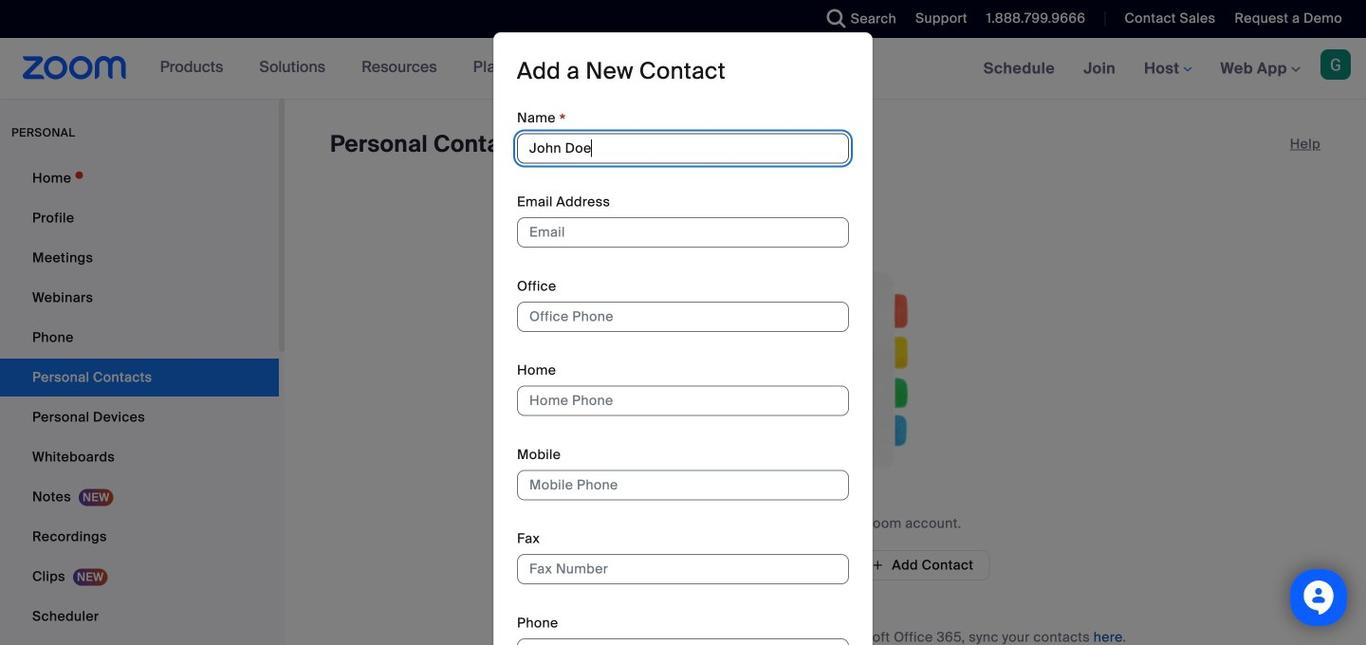 Task type: describe. For each thing, give the bounding box(es) containing it.
First and Last Name text field
[[517, 133, 850, 164]]

product information navigation
[[146, 38, 599, 99]]

add image
[[676, 556, 690, 575]]

Mobile Phone text field
[[517, 470, 850, 501]]

meetings navigation
[[970, 38, 1367, 100]]

personal menu menu
[[0, 159, 279, 645]]



Task type: vqa. For each thing, say whether or not it's contained in the screenshot.
application
no



Task type: locate. For each thing, give the bounding box(es) containing it.
banner
[[0, 38, 1367, 100]]

Home Phone text field
[[517, 386, 850, 416]]

dialog
[[494, 32, 873, 645]]

Office Phone text field
[[517, 302, 850, 332]]

Email text field
[[517, 218, 850, 248]]

add image
[[872, 557, 885, 574]]

Fax Number text field
[[517, 555, 850, 585]]



